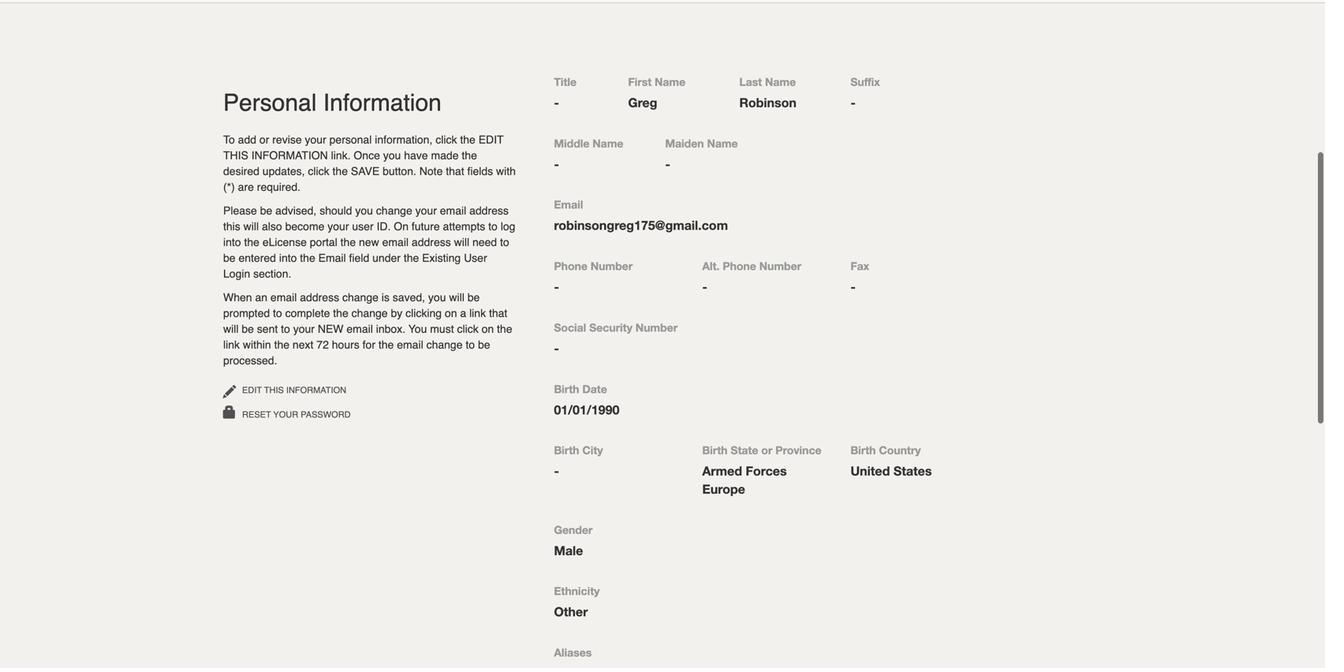 Task type: describe. For each thing, give the bounding box(es) containing it.
this
[[264, 385, 284, 395]]

you inside the please be advised, should you change your email address this will also become your user id. on future attempts to log into the elicense portal the new email address will need to be entered into the email field under the existing user login section.
[[355, 204, 373, 217]]

armed
[[702, 464, 742, 479]]

1 vertical spatial click
[[308, 165, 330, 178]]

robinson
[[740, 95, 797, 110]]

personal
[[223, 89, 317, 116]]

to right sent
[[281, 323, 290, 335]]

0 vertical spatial on
[[445, 307, 457, 320]]

personal
[[329, 133, 372, 146]]

your inside to add or revise your personal information, click the edit this information link. once you have made the desired updates, click the save button. note that fields with (*) are required.
[[305, 133, 326, 146]]

portal
[[310, 236, 337, 249]]

will down prompted
[[223, 323, 239, 335]]

under
[[372, 252, 401, 264]]

revise
[[272, 133, 302, 146]]

to down a in the left of the page
[[466, 338, 475, 351]]

your inside when an email address change is saved, you will be prompted to complete the change by clicking on a link that will be sent to your new email inbox. you must click on the link within the next 72 hours for the email change to be processed.
[[293, 323, 315, 335]]

section.
[[253, 267, 291, 280]]

gender male
[[554, 523, 593, 558]]

email inside 'email robinsongreg175@gmail.com'
[[554, 198, 583, 211]]

need
[[473, 236, 497, 249]]

europe
[[702, 482, 745, 497]]

reset
[[242, 410, 271, 420]]

add
[[238, 133, 256, 146]]

your
[[273, 410, 298, 420]]

have
[[404, 149, 428, 162]]

with
[[496, 165, 516, 178]]

email down on
[[382, 236, 409, 249]]

maiden name -
[[665, 137, 738, 171]]

suffix -
[[851, 75, 880, 110]]

an
[[255, 291, 267, 304]]

to left log
[[488, 220, 498, 233]]

will down attempts at the top of the page
[[454, 236, 469, 249]]

phone inside the alt. phone number -
[[723, 260, 756, 273]]

when
[[223, 291, 252, 304]]

city
[[583, 444, 603, 457]]

the left "next"
[[274, 338, 290, 351]]

name for middle name -
[[593, 137, 624, 150]]

desired
[[223, 165, 260, 178]]

united
[[851, 464, 890, 479]]

- inside the alt. phone number -
[[702, 279, 708, 294]]

edit
[[479, 133, 504, 146]]

must
[[430, 323, 454, 335]]

you inside when an email address change is saved, you will be prompted to complete the change by clicking on a link that will be sent to your new email inbox. you must click on the link within the next 72 hours for the email change to be processed.
[[428, 291, 446, 304]]

you inside to add or revise your personal information, click the edit this information link. once you have made the desired updates, click the save button. note that fields with (*) are required.
[[383, 149, 401, 162]]

please
[[223, 204, 257, 217]]

when an email address change is saved, you will be prompted to complete the change by clicking on a link that will be sent to your new email inbox. you must click on the link within the next 72 hours for the email change to be processed.
[[223, 291, 512, 367]]

alt.
[[702, 260, 720, 273]]

birth city -
[[554, 444, 603, 479]]

date
[[583, 382, 607, 395]]

advised,
[[275, 204, 317, 217]]

robinsongreg175@gmail.com
[[554, 218, 728, 233]]

email right an
[[271, 291, 297, 304]]

(*)
[[223, 181, 235, 193]]

middle
[[554, 137, 590, 150]]

- inside birth city -
[[554, 464, 559, 479]]

72
[[317, 338, 329, 351]]

1 vertical spatial information
[[286, 385, 346, 395]]

number for alt. phone number -
[[760, 260, 802, 273]]

province
[[776, 444, 822, 457]]

reset your password
[[240, 410, 351, 420]]

the right under
[[404, 252, 419, 264]]

middle name -
[[554, 137, 624, 171]]

the up entered
[[244, 236, 260, 249]]

1 horizontal spatial on
[[482, 323, 494, 335]]

existing
[[422, 252, 461, 264]]

also
[[262, 220, 282, 233]]

complete
[[285, 307, 330, 320]]

last name robinson
[[740, 75, 797, 110]]

required.
[[257, 181, 301, 193]]

clicking
[[406, 307, 442, 320]]

within
[[243, 338, 271, 351]]

- inside title -
[[554, 95, 559, 110]]

0 horizontal spatial into
[[223, 236, 241, 249]]

elicense
[[263, 236, 307, 249]]

ethnicity other
[[554, 585, 600, 619]]

information,
[[375, 133, 433, 146]]

new
[[359, 236, 379, 249]]

become
[[285, 220, 325, 233]]

your up future
[[415, 204, 437, 217]]

pencil image
[[223, 386, 240, 398]]

name for maiden name -
[[707, 137, 738, 150]]

updates,
[[263, 165, 305, 178]]

change down the is
[[352, 307, 388, 320]]

fax
[[851, 260, 870, 273]]

ethnicity
[[554, 585, 600, 598]]

email up attempts at the top of the page
[[440, 204, 466, 217]]

this
[[223, 149, 248, 162]]

edit this information link
[[223, 384, 346, 398]]

01/01/1990
[[554, 402, 620, 417]]

your down "should"
[[328, 220, 349, 233]]

fax -
[[851, 260, 870, 294]]

id.
[[377, 220, 391, 233]]

processed.
[[223, 354, 277, 367]]

the up new
[[333, 307, 349, 320]]

male
[[554, 543, 583, 558]]

birth for -
[[554, 444, 579, 457]]

the up field
[[341, 236, 356, 249]]

log
[[501, 220, 516, 233]]

entered
[[239, 252, 276, 264]]

greg
[[628, 95, 658, 110]]

information
[[252, 149, 328, 162]]

alt. phone number -
[[702, 260, 802, 294]]

1 vertical spatial address
[[412, 236, 451, 249]]

a
[[460, 307, 466, 320]]

the down inbox.
[[379, 338, 394, 351]]



Task type: vqa. For each thing, say whether or not it's contained in the screenshot.


Task type: locate. For each thing, give the bounding box(es) containing it.
name inside last name robinson
[[765, 75, 796, 88]]

your
[[305, 133, 326, 146], [415, 204, 437, 217], [328, 220, 349, 233], [293, 323, 315, 335]]

address up complete
[[300, 291, 339, 304]]

suffix
[[851, 75, 880, 88]]

1 horizontal spatial into
[[279, 252, 297, 264]]

birth inside social security number - birth date 01/01/1990
[[554, 382, 579, 395]]

the up 'fields'
[[462, 149, 477, 162]]

name right the maiden
[[707, 137, 738, 150]]

next
[[293, 338, 314, 351]]

the
[[460, 133, 476, 146], [462, 149, 477, 162], [333, 165, 348, 178], [244, 236, 260, 249], [341, 236, 356, 249], [300, 252, 315, 264], [404, 252, 419, 264], [333, 307, 349, 320], [497, 323, 512, 335], [274, 338, 290, 351], [379, 338, 394, 351]]

link right a in the left of the page
[[469, 307, 486, 320]]

0 horizontal spatial on
[[445, 307, 457, 320]]

birth up armed
[[702, 444, 728, 457]]

you up button.
[[383, 149, 401, 162]]

1 phone from the left
[[554, 260, 588, 273]]

- down social
[[554, 341, 559, 356]]

you up clicking in the top left of the page
[[428, 291, 446, 304]]

number inside phone number -
[[591, 260, 633, 273]]

future
[[412, 220, 440, 233]]

to down log
[[500, 236, 509, 249]]

birth inside birth state or province armed forces europe
[[702, 444, 728, 457]]

0 vertical spatial you
[[383, 149, 401, 162]]

be
[[260, 204, 272, 217], [223, 252, 236, 264], [468, 291, 480, 304], [242, 323, 254, 335], [478, 338, 490, 351]]

number right alt. at the top right
[[760, 260, 802, 273]]

first
[[628, 75, 652, 88]]

name
[[655, 75, 686, 88], [765, 75, 796, 88], [593, 137, 624, 150], [707, 137, 738, 150]]

the left edit
[[460, 133, 476, 146]]

or
[[260, 133, 269, 146], [762, 444, 773, 457]]

for
[[363, 338, 376, 351]]

information up information,
[[323, 89, 442, 116]]

0 horizontal spatial link
[[223, 338, 240, 351]]

your right revise at the left top of page
[[305, 133, 326, 146]]

- inside suffix -
[[851, 95, 856, 110]]

address inside when an email address change is saved, you will be prompted to complete the change by clicking on a link that will be sent to your new email inbox. you must click on the link within the next 72 hours for the email change to be processed.
[[300, 291, 339, 304]]

once
[[354, 149, 380, 162]]

1 vertical spatial link
[[223, 338, 240, 351]]

number down robinsongreg175@gmail.com
[[591, 260, 633, 273]]

to
[[223, 133, 235, 146]]

made
[[431, 149, 459, 162]]

title
[[554, 75, 577, 88]]

2 vertical spatial address
[[300, 291, 339, 304]]

states
[[894, 464, 932, 479]]

your up "next"
[[293, 323, 315, 335]]

last
[[740, 75, 762, 88]]

1 horizontal spatial link
[[469, 307, 486, 320]]

- inside middle name -
[[554, 156, 559, 171]]

social
[[554, 321, 586, 334]]

into down this
[[223, 236, 241, 249]]

edit
[[242, 385, 262, 395]]

please be advised, should you change your email address this will also become your user id. on future attempts to log into the elicense portal the new email address will need to be entered into the email field under the existing user login section.
[[223, 204, 516, 280]]

click inside when an email address change is saved, you will be prompted to complete the change by clicking on a link that will be sent to your new email inbox. you must click on the link within the next 72 hours for the email change to be processed.
[[457, 323, 479, 335]]

link up processed. at the bottom left
[[223, 338, 240, 351]]

- up social
[[554, 279, 559, 294]]

name inside first name greg
[[655, 75, 686, 88]]

0 vertical spatial click
[[436, 133, 457, 146]]

field
[[349, 252, 369, 264]]

state
[[731, 444, 759, 457]]

reset your password link
[[223, 405, 351, 421]]

0 horizontal spatial email
[[318, 252, 346, 264]]

1 vertical spatial or
[[762, 444, 773, 457]]

name for last name robinson
[[765, 75, 796, 88]]

2 horizontal spatial address
[[470, 204, 509, 217]]

to add or revise your personal information, click the edit this information link. once you have made the desired updates, click the save button. note that fields with (*) are required.
[[223, 133, 516, 193]]

link.
[[331, 149, 351, 162]]

birth
[[554, 382, 579, 395], [554, 444, 579, 457], [702, 444, 728, 457], [851, 444, 876, 457]]

prompted
[[223, 307, 270, 320]]

2 horizontal spatial number
[[760, 260, 802, 273]]

1 horizontal spatial number
[[636, 321, 678, 334]]

2 phone from the left
[[723, 260, 756, 273]]

2 vertical spatial click
[[457, 323, 479, 335]]

- inside phone number -
[[554, 279, 559, 294]]

change left the is
[[342, 291, 379, 304]]

click down a in the left of the page
[[457, 323, 479, 335]]

the down link.
[[333, 165, 348, 178]]

email down the portal
[[318, 252, 346, 264]]

to up sent
[[273, 307, 282, 320]]

phone right alt. at the top right
[[723, 260, 756, 273]]

0 vertical spatial that
[[446, 165, 464, 178]]

will up a in the left of the page
[[449, 291, 465, 304]]

country
[[879, 444, 921, 457]]

- inside maiden name -
[[665, 156, 671, 171]]

1 vertical spatial that
[[489, 307, 508, 320]]

birth country united states
[[851, 444, 932, 479]]

name for first name greg
[[655, 75, 686, 88]]

0 horizontal spatial phone
[[554, 260, 588, 273]]

1 vertical spatial you
[[355, 204, 373, 217]]

edit this information
[[240, 385, 346, 395]]

will
[[244, 220, 259, 233], [454, 236, 469, 249], [449, 291, 465, 304], [223, 323, 239, 335]]

email
[[440, 204, 466, 217], [382, 236, 409, 249], [271, 291, 297, 304], [347, 323, 373, 335], [397, 338, 423, 351]]

maiden
[[665, 137, 704, 150]]

will down please
[[244, 220, 259, 233]]

1 vertical spatial on
[[482, 323, 494, 335]]

2 vertical spatial you
[[428, 291, 446, 304]]

number inside the alt. phone number -
[[760, 260, 802, 273]]

click
[[436, 133, 457, 146], [308, 165, 330, 178], [457, 323, 479, 335]]

login
[[223, 267, 250, 280]]

0 vertical spatial address
[[470, 204, 509, 217]]

inbox.
[[376, 323, 406, 335]]

button.
[[383, 165, 416, 178]]

birth up united
[[851, 444, 876, 457]]

that inside when an email address change is saved, you will be prompted to complete the change by clicking on a link that will be sent to your new email inbox. you must click on the link within the next 72 hours for the email change to be processed.
[[489, 307, 508, 320]]

- down title
[[554, 95, 559, 110]]

1 horizontal spatial email
[[554, 198, 583, 211]]

on
[[394, 220, 409, 233]]

security
[[589, 321, 633, 334]]

into down elicense
[[279, 252, 297, 264]]

new
[[318, 323, 344, 335]]

or for your
[[260, 133, 269, 146]]

birth inside birth city -
[[554, 444, 579, 457]]

is
[[382, 291, 390, 304]]

that right a in the left of the page
[[489, 307, 508, 320]]

social security number - birth date 01/01/1990
[[554, 321, 678, 417]]

- down the maiden
[[665, 156, 671, 171]]

0 horizontal spatial you
[[355, 204, 373, 217]]

click down information
[[308, 165, 330, 178]]

that inside to add or revise your personal information, click the edit this information link. once you have made the desired updates, click the save button. note that fields with (*) are required.
[[446, 165, 464, 178]]

email robinsongreg175@gmail.com
[[554, 198, 728, 233]]

link
[[469, 307, 486, 320], [223, 338, 240, 351]]

first name greg
[[628, 75, 686, 110]]

email inside the please be advised, should you change your email address this will also become your user id. on future attempts to log into the elicense portal the new email address will need to be entered into the email field under the existing user login section.
[[318, 252, 346, 264]]

birth left date
[[554, 382, 579, 395]]

1 horizontal spatial you
[[383, 149, 401, 162]]

on
[[445, 307, 457, 320], [482, 323, 494, 335]]

number for social security number - birth date 01/01/1990
[[636, 321, 678, 334]]

2 horizontal spatial you
[[428, 291, 446, 304]]

1 vertical spatial email
[[318, 252, 346, 264]]

address down future
[[412, 236, 451, 249]]

- down suffix
[[851, 95, 856, 110]]

or right 'add'
[[260, 133, 269, 146]]

aliases
[[554, 646, 592, 659]]

by
[[391, 307, 403, 320]]

email down middle name -
[[554, 198, 583, 211]]

click up made
[[436, 133, 457, 146]]

change down must
[[427, 338, 463, 351]]

on left a in the left of the page
[[445, 307, 457, 320]]

hours
[[332, 338, 360, 351]]

into
[[223, 236, 241, 249], [279, 252, 297, 264]]

the right must
[[497, 323, 512, 335]]

number inside social security number - birth date 01/01/1990
[[636, 321, 678, 334]]

name inside maiden name -
[[707, 137, 738, 150]]

forces
[[746, 464, 787, 479]]

phone number -
[[554, 260, 633, 294]]

or for armed
[[762, 444, 773, 457]]

0 vertical spatial into
[[223, 236, 241, 249]]

name right middle
[[593, 137, 624, 150]]

email up for
[[347, 323, 373, 335]]

that down made
[[446, 165, 464, 178]]

1 horizontal spatial that
[[489, 307, 508, 320]]

phone inside phone number -
[[554, 260, 588, 273]]

note
[[420, 165, 443, 178]]

0 vertical spatial or
[[260, 133, 269, 146]]

information
[[323, 89, 442, 116], [286, 385, 346, 395]]

- down fax
[[851, 279, 856, 294]]

phone up social
[[554, 260, 588, 273]]

- down alt. at the top right
[[702, 279, 708, 294]]

birth left 'city'
[[554, 444, 579, 457]]

0 vertical spatial email
[[554, 198, 583, 211]]

information up password
[[286, 385, 346, 395]]

you
[[383, 149, 401, 162], [355, 204, 373, 217], [428, 291, 446, 304]]

should
[[320, 204, 352, 217]]

- inside fax -
[[851, 279, 856, 294]]

user
[[464, 252, 487, 264]]

name inside middle name -
[[593, 137, 624, 150]]

you up user
[[355, 204, 373, 217]]

1 horizontal spatial phone
[[723, 260, 756, 273]]

0 horizontal spatial address
[[300, 291, 339, 304]]

email down the you
[[397, 338, 423, 351]]

0 horizontal spatial that
[[446, 165, 464, 178]]

on right must
[[482, 323, 494, 335]]

- up 'gender'
[[554, 464, 559, 479]]

0 horizontal spatial number
[[591, 260, 633, 273]]

- inside social security number - birth date 01/01/1990
[[554, 341, 559, 356]]

0 horizontal spatial or
[[260, 133, 269, 146]]

0 vertical spatial information
[[323, 89, 442, 116]]

change up on
[[376, 204, 412, 217]]

are
[[238, 181, 254, 193]]

to
[[488, 220, 498, 233], [500, 236, 509, 249], [273, 307, 282, 320], [281, 323, 290, 335], [466, 338, 475, 351]]

the down the portal
[[300, 252, 315, 264]]

1 horizontal spatial or
[[762, 444, 773, 457]]

0 vertical spatial link
[[469, 307, 486, 320]]

title -
[[554, 75, 577, 110]]

name up robinson
[[765, 75, 796, 88]]

number right security
[[636, 321, 678, 334]]

or inside birth state or province armed forces europe
[[762, 444, 773, 457]]

address up log
[[470, 204, 509, 217]]

birth for united states
[[851, 444, 876, 457]]

- down middle
[[554, 156, 559, 171]]

1 vertical spatial into
[[279, 252, 297, 264]]

1 horizontal spatial address
[[412, 236, 451, 249]]

change
[[376, 204, 412, 217], [342, 291, 379, 304], [352, 307, 388, 320], [427, 338, 463, 351]]

name right first at the top
[[655, 75, 686, 88]]

fields
[[467, 165, 493, 178]]

attempts
[[443, 220, 485, 233]]

gender
[[554, 523, 593, 536]]

change inside the please be advised, should you change your email address this will also become your user id. on future attempts to log into the elicense portal the new email address will need to be entered into the email field under the existing user login section.
[[376, 204, 412, 217]]

birth for armed forces europe
[[702, 444, 728, 457]]

lock image
[[223, 406, 240, 419]]

you
[[409, 323, 427, 335]]

sent
[[257, 323, 278, 335]]

or inside to add or revise your personal information, click the edit this information link. once you have made the desired updates, click the save button. note that fields with (*) are required.
[[260, 133, 269, 146]]

birth state or province armed forces europe
[[702, 444, 822, 497]]

birth inside 'birth country united states'
[[851, 444, 876, 457]]

or up forces
[[762, 444, 773, 457]]



